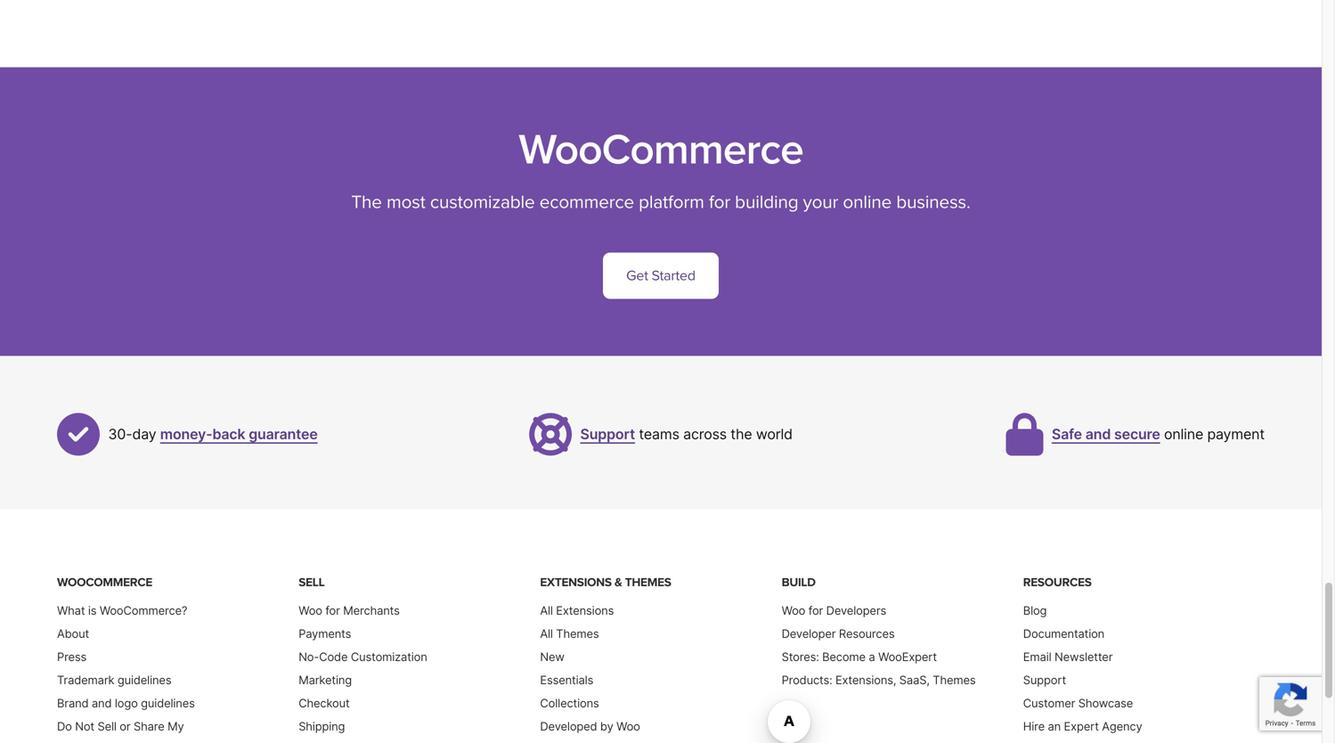 Task type: describe. For each thing, give the bounding box(es) containing it.
brand and logo guidelines
[[57, 696, 195, 710]]

woo for build
[[782, 604, 806, 618]]

saas, themes
[[900, 673, 976, 687]]

secure
[[1115, 425, 1161, 443]]

1 horizontal spatial resources
[[1024, 575, 1092, 590]]

all themes
[[540, 627, 599, 641]]

email newsletter link
[[1024, 650, 1113, 664]]

support for support
[[1024, 673, 1067, 687]]

woo for developers link
[[782, 604, 887, 618]]

no-code customization
[[299, 650, 427, 664]]

newsletter
[[1055, 650, 1113, 664]]

30-
[[108, 425, 132, 443]]

all themes link
[[540, 627, 599, 641]]

0 horizontal spatial resources
[[839, 627, 895, 641]]

press link
[[57, 650, 87, 664]]

products:
[[782, 673, 833, 687]]

do
[[57, 720, 72, 733]]

money-back guarantee link
[[160, 425, 318, 443]]

email newsletter
[[1024, 650, 1113, 664]]

merchants
[[343, 604, 400, 618]]

0 vertical spatial guidelines
[[118, 673, 171, 687]]

essentials link
[[540, 673, 594, 687]]

0 horizontal spatial themes
[[556, 627, 599, 641]]

building
[[735, 191, 799, 213]]

extensions,
[[836, 673, 897, 687]]

an
[[1048, 720, 1061, 733]]

get
[[627, 267, 649, 284]]

for for build
[[809, 604, 824, 618]]

trademark
[[57, 673, 114, 687]]

developed by woo
[[540, 720, 641, 733]]

guarantee
[[249, 425, 318, 443]]

developer resources
[[782, 627, 895, 641]]

trademark guidelines link
[[57, 673, 171, 687]]

safe
[[1052, 425, 1083, 443]]

become
[[823, 650, 866, 664]]

woocommerce?
[[100, 604, 187, 618]]

the
[[351, 191, 382, 213]]

what is woocommerce?
[[57, 604, 187, 618]]

documentation
[[1024, 627, 1105, 641]]

30-day money-back guarantee
[[108, 425, 318, 443]]

products: extensions, saas, themes
[[782, 673, 976, 687]]

the
[[731, 425, 753, 443]]

no-code customization link
[[299, 650, 427, 664]]

shipping
[[299, 720, 345, 733]]

brand
[[57, 696, 89, 710]]

1 horizontal spatial online
[[1165, 425, 1204, 443]]

all for all themes
[[540, 627, 553, 641]]

my
[[168, 720, 184, 733]]

customer showcase
[[1024, 696, 1134, 710]]

developer resources link
[[782, 627, 895, 641]]

business.
[[897, 191, 971, 213]]

shipping link
[[299, 720, 345, 733]]

platform
[[639, 191, 705, 213]]

about link
[[57, 627, 89, 641]]

customer showcase link
[[1024, 696, 1134, 710]]

day
[[132, 425, 156, 443]]

logo
[[115, 696, 138, 710]]

showcase
[[1079, 696, 1134, 710]]

new
[[540, 650, 565, 664]]

a wooexpert
[[869, 650, 937, 664]]

blog link
[[1024, 604, 1047, 618]]

0 horizontal spatial woocommerce
[[57, 575, 152, 590]]

customization
[[351, 650, 427, 664]]

developers
[[827, 604, 887, 618]]

and for brand
[[92, 696, 112, 710]]

by
[[601, 720, 614, 733]]

safe and secure online payment
[[1052, 425, 1265, 443]]

blog
[[1024, 604, 1047, 618]]

teams
[[639, 425, 680, 443]]

do not sell or share my personal information
[[57, 720, 184, 743]]

all extensions
[[540, 604, 614, 618]]

what is woocommerce? link
[[57, 604, 187, 618]]

0 vertical spatial themes
[[625, 575, 672, 590]]

collections link
[[540, 696, 599, 710]]

checkout link
[[299, 696, 350, 710]]

essentials
[[540, 673, 594, 687]]

extensions & themes
[[540, 575, 672, 590]]

1 vertical spatial extensions
[[556, 604, 614, 618]]



Task type: vqa. For each thing, say whether or not it's contained in the screenshot.


Task type: locate. For each thing, give the bounding box(es) containing it.
online right your
[[843, 191, 892, 213]]

woo for sell
[[299, 604, 322, 618]]

extensions up all themes link
[[556, 604, 614, 618]]

the most customizable ecommerce platform for building your online business.
[[351, 191, 971, 213]]

developer
[[782, 627, 836, 641]]

safe and secure link
[[1052, 425, 1161, 443]]

2 horizontal spatial for
[[809, 604, 824, 618]]

guidelines up logo
[[118, 673, 171, 687]]

and left logo
[[92, 696, 112, 710]]

extensions
[[540, 575, 612, 590], [556, 604, 614, 618]]

1 vertical spatial resources
[[839, 627, 895, 641]]

is
[[88, 604, 97, 618]]

documentation link
[[1024, 627, 1105, 641]]

0 horizontal spatial support link
[[581, 425, 635, 443]]

0 horizontal spatial and
[[92, 696, 112, 710]]

0 vertical spatial and
[[1086, 425, 1111, 443]]

and for safe
[[1086, 425, 1111, 443]]

woo for developers
[[782, 604, 887, 618]]

no-
[[299, 650, 319, 664]]

1 vertical spatial sell
[[98, 720, 117, 733]]

0 vertical spatial sell
[[299, 575, 325, 590]]

about
[[57, 627, 89, 641]]

resources
[[1024, 575, 1092, 590], [839, 627, 895, 641]]

0 vertical spatial all
[[540, 604, 553, 618]]

woo
[[299, 604, 322, 618], [782, 604, 806, 618], [617, 720, 641, 733]]

1 horizontal spatial woo
[[617, 720, 641, 733]]

brand and logo guidelines link
[[57, 696, 195, 710]]

1 horizontal spatial and
[[1086, 425, 1111, 443]]

your
[[803, 191, 839, 213]]

woocommerce up the most customizable ecommerce platform for building your online business.
[[519, 124, 804, 175]]

1 vertical spatial woocommerce
[[57, 575, 152, 590]]

sell
[[299, 575, 325, 590], [98, 720, 117, 733]]

all up new
[[540, 627, 553, 641]]

woocommerce up is
[[57, 575, 152, 590]]

stores: become a wooexpert
[[782, 650, 937, 664]]

guidelines up my
[[141, 696, 195, 710]]

1 all from the top
[[540, 604, 553, 618]]

for left building
[[709, 191, 731, 213]]

or
[[120, 720, 131, 733]]

1 vertical spatial online
[[1165, 425, 1204, 443]]

payments link
[[299, 627, 351, 641]]

collections
[[540, 696, 599, 710]]

woocommerce
[[519, 124, 804, 175], [57, 575, 152, 590]]

support teams across the world
[[581, 425, 793, 443]]

0 vertical spatial support
[[581, 425, 635, 443]]

get started
[[627, 267, 696, 284]]

extensions up 'all extensions'
[[540, 575, 612, 590]]

0 horizontal spatial sell
[[98, 720, 117, 733]]

1 horizontal spatial support link
[[1024, 673, 1067, 687]]

code
[[319, 650, 348, 664]]

all
[[540, 604, 553, 618], [540, 627, 553, 641]]

payments
[[299, 627, 351, 641]]

do not sell or share my personal information link
[[57, 720, 184, 743]]

1 vertical spatial all
[[540, 627, 553, 641]]

0 vertical spatial online
[[843, 191, 892, 213]]

hire an expert agency
[[1024, 720, 1143, 733]]

hire
[[1024, 720, 1045, 733]]

all for all extensions
[[540, 604, 553, 618]]

0 horizontal spatial online
[[843, 191, 892, 213]]

and
[[1086, 425, 1111, 443], [92, 696, 112, 710]]

for up payments
[[326, 604, 340, 618]]

woo right by
[[617, 720, 641, 733]]

support link
[[581, 425, 635, 443], [1024, 673, 1067, 687]]

1 vertical spatial support link
[[1024, 673, 1067, 687]]

support link up 'customer'
[[1024, 673, 1067, 687]]

&
[[615, 575, 623, 590]]

payment
[[1208, 425, 1265, 443]]

0 horizontal spatial for
[[326, 604, 340, 618]]

1 vertical spatial and
[[92, 696, 112, 710]]

most
[[387, 191, 426, 213]]

for
[[709, 191, 731, 213], [326, 604, 340, 618], [809, 604, 824, 618]]

for up developer
[[809, 604, 824, 618]]

started
[[652, 267, 696, 284]]

0 vertical spatial woocommerce
[[519, 124, 804, 175]]

1 vertical spatial support
[[1024, 673, 1067, 687]]

and right "safe"
[[1086, 425, 1111, 443]]

woo up developer
[[782, 604, 806, 618]]

support
[[581, 425, 635, 443], [1024, 673, 1067, 687]]

support for support teams across the world
[[581, 425, 635, 443]]

0 horizontal spatial woo
[[299, 604, 322, 618]]

0 vertical spatial extensions
[[540, 575, 612, 590]]

products: extensions, saas, themes link
[[782, 673, 976, 687]]

for for sell
[[326, 604, 340, 618]]

personal information
[[57, 743, 167, 743]]

sell up personal information
[[98, 720, 117, 733]]

expert
[[1065, 720, 1099, 733]]

0 vertical spatial support link
[[581, 425, 635, 443]]

resources up "blog" link
[[1024, 575, 1092, 590]]

1 vertical spatial guidelines
[[141, 696, 195, 710]]

money-
[[160, 425, 213, 443]]

1 horizontal spatial themes
[[625, 575, 672, 590]]

sell inside the do not sell or share my personal information
[[98, 720, 117, 733]]

checkout
[[299, 696, 350, 710]]

online right 'secure'
[[1165, 425, 1204, 443]]

0 vertical spatial resources
[[1024, 575, 1092, 590]]

what
[[57, 604, 85, 618]]

across
[[684, 425, 727, 443]]

1 vertical spatial themes
[[556, 627, 599, 641]]

new link
[[540, 650, 565, 664]]

0 horizontal spatial support
[[581, 425, 635, 443]]

woo for merchants
[[299, 604, 400, 618]]

1 horizontal spatial support
[[1024, 673, 1067, 687]]

support up 'customer'
[[1024, 673, 1067, 687]]

ecommerce
[[540, 191, 635, 213]]

resources up stores: become a wooexpert "link"
[[839, 627, 895, 641]]

marketing link
[[299, 673, 352, 687]]

themes right the &
[[625, 575, 672, 590]]

world
[[756, 425, 793, 443]]

2 horizontal spatial woo
[[782, 604, 806, 618]]

agency
[[1103, 720, 1143, 733]]

trademark guidelines
[[57, 673, 171, 687]]

press
[[57, 650, 87, 664]]

stores: become a wooexpert link
[[782, 650, 937, 664]]

1 horizontal spatial for
[[709, 191, 731, 213]]

support link left teams in the bottom of the page
[[581, 425, 635, 443]]

online
[[843, 191, 892, 213], [1165, 425, 1204, 443]]

themes down 'all extensions'
[[556, 627, 599, 641]]

hire an expert agency link
[[1024, 720, 1143, 733]]

customer
[[1024, 696, 1076, 710]]

1 horizontal spatial sell
[[299, 575, 325, 590]]

share
[[134, 720, 165, 733]]

all up 'all themes'
[[540, 604, 553, 618]]

woo for merchants link
[[299, 604, 400, 618]]

all extensions link
[[540, 604, 614, 618]]

back
[[213, 425, 245, 443]]

1 horizontal spatial woocommerce
[[519, 124, 804, 175]]

stores:
[[782, 650, 820, 664]]

support left teams in the bottom of the page
[[581, 425, 635, 443]]

marketing
[[299, 673, 352, 687]]

sell up the woo for merchants on the left bottom
[[299, 575, 325, 590]]

2 all from the top
[[540, 627, 553, 641]]

guidelines
[[118, 673, 171, 687], [141, 696, 195, 710]]

developed by woo link
[[540, 720, 641, 733]]

get started link
[[603, 252, 719, 299]]

woo up payments
[[299, 604, 322, 618]]



